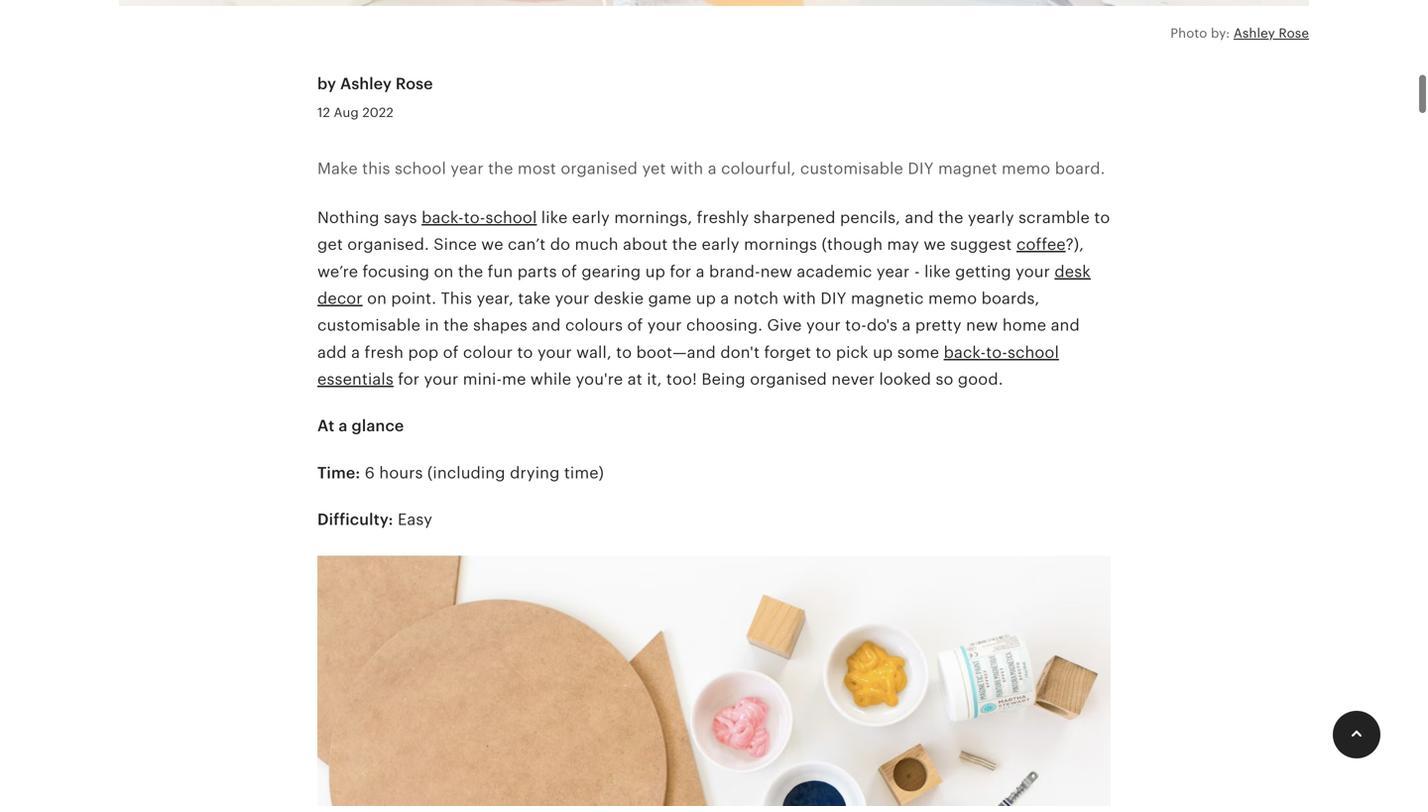 Task type: vqa. For each thing, say whether or not it's contained in the screenshot.
2022
yes



Task type: describe. For each thing, give the bounding box(es) containing it.
since
[[434, 235, 477, 253]]

looked
[[880, 370, 932, 388]]

with inside on point. this year, take your deskie game up a notch with diy magnetic memo boards, customisable in the shapes and colours of your choosing. give your to-do's a pretty new home and add a fresh pop of colour to your wall, to boot—and don't forget to pick up some
[[783, 289, 817, 307]]

1 vertical spatial organised
[[750, 370, 827, 388]]

year -
[[877, 262, 921, 280]]

we're
[[318, 262, 358, 280]]

shapes
[[473, 316, 528, 334]]

a right at
[[339, 416, 348, 434]]

your inside ?), we're focusing on the fun parts of gearing up for a brand-new academic year - like getting your
[[1016, 262, 1051, 280]]

at
[[628, 370, 643, 388]]

0 horizontal spatial rose
[[396, 74, 433, 92]]

choosing.
[[687, 316, 763, 334]]

(including
[[428, 463, 506, 481]]

magnetic
[[851, 289, 924, 307]]

to- inside back-to-school essentials
[[987, 343, 1008, 361]]

much
[[575, 235, 619, 253]]

6
[[365, 463, 375, 481]]

on inside ?), we're focusing on the fun parts of gearing up for a brand-new academic year - like getting your
[[434, 262, 454, 280]]

0 horizontal spatial back-
[[422, 208, 464, 226]]

colour
[[463, 343, 513, 361]]

1 horizontal spatial early
[[702, 235, 740, 253]]

a left colourful,
[[708, 159, 717, 177]]

photo
[[1171, 25, 1208, 40]]

back- inside back-to-school essentials
[[944, 343, 987, 361]]

desk
[[1055, 262, 1091, 280]]

2 horizontal spatial and
[[1051, 316, 1080, 334]]

(though
[[822, 235, 883, 253]]

scramble
[[1019, 208, 1091, 226]]

your up colours
[[555, 289, 590, 307]]

for your mini-me while you're at it, too! being organised never looked so good.
[[394, 370, 1004, 388]]

parts
[[518, 262, 557, 280]]

point.
[[391, 289, 437, 307]]

hours
[[379, 463, 423, 481]]

your right give
[[807, 316, 841, 334]]

1 vertical spatial ashley
[[340, 74, 392, 92]]

this
[[362, 159, 391, 177]]

academic
[[797, 262, 873, 280]]

photo by: ashley rose
[[1171, 25, 1310, 40]]

a inside ?), we're focusing on the fun parts of gearing up for a brand-new academic year - like getting your
[[696, 262, 705, 280]]

2 vertical spatial of
[[443, 343, 459, 361]]

to up at
[[616, 343, 632, 361]]

most
[[518, 159, 557, 177]]

the right year
[[488, 159, 514, 177]]

do
[[550, 235, 571, 253]]

get
[[318, 235, 343, 253]]

new inside ?), we're focusing on the fun parts of gearing up for a brand-new academic year - like getting your
[[761, 262, 793, 280]]

organised.
[[348, 235, 430, 253]]

good.
[[958, 370, 1004, 388]]

like inside the like early mornings, freshly sharpened pencils, and the yearly scramble to get organised. since we can't do much about the early mornings (though may we suggest
[[542, 208, 568, 226]]

pop
[[408, 343, 439, 361]]

focusing
[[363, 262, 430, 280]]

2 horizontal spatial up
[[873, 343, 893, 361]]

easy
[[398, 510, 433, 528]]

says
[[384, 208, 417, 226]]

yet
[[642, 159, 666, 177]]

0 horizontal spatial for
[[398, 370, 420, 388]]

me
[[502, 370, 526, 388]]

pick
[[836, 343, 869, 361]]

the right about
[[673, 235, 698, 253]]

make
[[318, 159, 358, 177]]

being
[[702, 370, 746, 388]]

give
[[767, 316, 802, 334]]

sharpened
[[754, 208, 836, 226]]

you're
[[576, 370, 624, 388]]

1 we from the left
[[482, 235, 504, 253]]

gearing
[[582, 262, 641, 280]]

notch
[[734, 289, 779, 307]]

coffee
[[1017, 235, 1066, 253]]

while
[[531, 370, 572, 388]]

some
[[898, 343, 940, 361]]

in
[[425, 316, 439, 334]]

home
[[1003, 316, 1047, 334]]

memo for boards,
[[929, 289, 978, 307]]

about
[[623, 235, 668, 253]]

time:
[[318, 463, 361, 481]]

colourful,
[[722, 159, 796, 177]]

too!
[[667, 370, 697, 388]]

diy magnetic memo boards hanging on a wall image
[[119, 0, 1310, 17]]

boards,
[[982, 289, 1040, 307]]

by ashley rose
[[318, 74, 433, 92]]

pretty
[[916, 316, 962, 334]]

new inside on point. this year, take your deskie game up a notch with diy magnetic memo boards, customisable in the shapes and colours of your choosing. give your to-do's a pretty new home and add a fresh pop of colour to your wall, to boot—and don't forget to pick up some
[[967, 316, 999, 334]]

game
[[649, 289, 692, 307]]

make this school year the most organised yet with a colourful, customisable diy magnet memo board.
[[318, 159, 1106, 177]]

freshly
[[697, 208, 750, 226]]

magnet
[[939, 159, 998, 177]]

colours
[[566, 316, 623, 334]]

by
[[318, 74, 336, 92]]

glance
[[352, 416, 404, 434]]

pencils,
[[840, 208, 901, 226]]

difficulty:
[[318, 510, 393, 528]]

aug
[[334, 104, 359, 119]]

mornings,
[[615, 208, 693, 226]]

ashley rose link
[[1234, 25, 1310, 40]]



Task type: locate. For each thing, give the bounding box(es) containing it.
to left the pick
[[816, 343, 832, 361]]

do's
[[867, 316, 898, 334]]

by:
[[1212, 25, 1231, 40]]

2 horizontal spatial of
[[628, 316, 643, 334]]

rose right by
[[396, 74, 433, 92]]

to inside the like early mornings, freshly sharpened pencils, and the yearly scramble to get organised. since we can't do much about the early mornings (though may we suggest
[[1095, 208, 1111, 226]]

take
[[518, 289, 551, 307]]

ashley up 12 aug 2022
[[340, 74, 392, 92]]

2 we from the left
[[924, 235, 946, 253]]

of
[[562, 262, 577, 280], [628, 316, 643, 334], [443, 343, 459, 361]]

mornings
[[744, 235, 818, 253]]

1 horizontal spatial for
[[670, 262, 692, 280]]

0 horizontal spatial school
[[395, 159, 446, 177]]

0 vertical spatial back-
[[422, 208, 464, 226]]

organised down forget
[[750, 370, 827, 388]]

a up choosing.
[[721, 289, 730, 307]]

time: 6 hours (including drying time)
[[318, 463, 604, 481]]

memo for board.
[[1002, 159, 1051, 177]]

difficulty: easy
[[318, 510, 433, 528]]

on point. this year, take your deskie game up a notch with diy magnetic memo boards, customisable in the shapes and colours of your choosing. give your to-do's a pretty new home and add a fresh pop of colour to your wall, to boot—and don't forget to pick up some
[[318, 289, 1080, 361]]

coffee link
[[1017, 235, 1066, 253]]

it,
[[647, 370, 662, 388]]

diy for magnet
[[908, 159, 934, 177]]

a right add
[[351, 343, 360, 361]]

12
[[318, 104, 330, 119]]

for down pop
[[398, 370, 420, 388]]

0 horizontal spatial of
[[443, 343, 459, 361]]

new down boards,
[[967, 316, 999, 334]]

for up game at top
[[670, 262, 692, 280]]

1 horizontal spatial diy
[[908, 159, 934, 177]]

back-
[[422, 208, 464, 226], [944, 343, 987, 361]]

of down do
[[562, 262, 577, 280]]

back- up the good.
[[944, 343, 987, 361]]

2 horizontal spatial to-
[[987, 343, 1008, 361]]

1 horizontal spatial ashley
[[1234, 25, 1276, 40]]

this
[[441, 289, 473, 307]]

0 vertical spatial memo
[[1002, 159, 1051, 177]]

like inside ?), we're focusing on the fun parts of gearing up for a brand-new academic year - like getting your
[[925, 262, 951, 280]]

school up can't
[[486, 208, 537, 226]]

new
[[761, 262, 793, 280], [967, 316, 999, 334]]

desk decor
[[318, 262, 1091, 307]]

0 vertical spatial to-
[[464, 208, 486, 226]]

customisable up fresh
[[318, 316, 421, 334]]

back- up since at top
[[422, 208, 464, 226]]

up inside ?), we're focusing on the fun parts of gearing up for a brand-new academic year - like getting your
[[646, 262, 666, 280]]

12 aug 2022
[[318, 104, 394, 119]]

school inside back-to-school essentials
[[1008, 343, 1060, 361]]

1 vertical spatial of
[[628, 316, 643, 334]]

nothing says back-to-school
[[318, 208, 537, 226]]

on down focusing
[[367, 289, 387, 307]]

brand-
[[710, 262, 761, 280]]

1 horizontal spatial and
[[905, 208, 934, 226]]

1 horizontal spatial organised
[[750, 370, 827, 388]]

diy inside on point. this year, take your deskie game up a notch with diy magnetic memo boards, customisable in the shapes and colours of your choosing. give your to-do's a pretty new home and add a fresh pop of colour to your wall, to boot—and don't forget to pick up some
[[821, 289, 847, 307]]

0 vertical spatial organised
[[561, 159, 638, 177]]

early
[[572, 208, 610, 226], [702, 235, 740, 253]]

school for year
[[395, 159, 446, 177]]

1 horizontal spatial memo
[[1002, 159, 1051, 177]]

1 vertical spatial memo
[[929, 289, 978, 307]]

?),
[[1066, 235, 1085, 253]]

the right in
[[444, 316, 469, 334]]

we up 'fun'
[[482, 235, 504, 253]]

year,
[[477, 289, 514, 307]]

to
[[1095, 208, 1111, 226], [517, 343, 533, 361], [616, 343, 632, 361], [816, 343, 832, 361]]

1 horizontal spatial with
[[783, 289, 817, 307]]

decor
[[318, 289, 363, 307]]

1 horizontal spatial back-
[[944, 343, 987, 361]]

with right 'yet' on the left top
[[671, 159, 704, 177]]

boot—and
[[637, 343, 716, 361]]

0 vertical spatial up
[[646, 262, 666, 280]]

and right home
[[1051, 316, 1080, 334]]

the inside ?), we're focusing on the fun parts of gearing up for a brand-new academic year - like getting your
[[458, 262, 484, 280]]

never
[[832, 370, 875, 388]]

essentials
[[318, 370, 394, 388]]

2 vertical spatial up
[[873, 343, 893, 361]]

the inside on point. this year, take your deskie game up a notch with diy magnetic memo boards, customisable in the shapes and colours of your choosing. give your to-do's a pretty new home and add a fresh pop of colour to your wall, to boot—and don't forget to pick up some
[[444, 316, 469, 334]]

add
[[318, 343, 347, 361]]

memo inside on point. this year, take your deskie game up a notch with diy magnetic memo boards, customisable in the shapes and colours of your choosing. give your to-do's a pretty new home and add a fresh pop of colour to your wall, to boot—and don't forget to pick up some
[[929, 289, 978, 307]]

1 vertical spatial rose
[[396, 74, 433, 92]]

1 horizontal spatial customisable
[[801, 159, 904, 177]]

0 vertical spatial on
[[434, 262, 454, 280]]

to right the scramble
[[1095, 208, 1111, 226]]

up up choosing.
[[696, 289, 716, 307]]

suggest
[[951, 235, 1013, 253]]

rose right by:
[[1279, 25, 1310, 40]]

0 vertical spatial new
[[761, 262, 793, 280]]

diy
[[908, 159, 934, 177], [821, 289, 847, 307]]

1 vertical spatial customisable
[[318, 316, 421, 334]]

2 horizontal spatial school
[[1008, 343, 1060, 361]]

diy for magnetic
[[821, 289, 847, 307]]

0 horizontal spatial memo
[[929, 289, 978, 307]]

deskie
[[594, 289, 644, 307]]

0 horizontal spatial and
[[532, 316, 561, 334]]

up down do's
[[873, 343, 893, 361]]

0 horizontal spatial ashley
[[340, 74, 392, 92]]

1 vertical spatial new
[[967, 316, 999, 334]]

1 horizontal spatial school
[[486, 208, 537, 226]]

1 horizontal spatial on
[[434, 262, 454, 280]]

the left 'fun'
[[458, 262, 484, 280]]

0 horizontal spatial customisable
[[318, 316, 421, 334]]

organised
[[561, 159, 638, 177], [750, 370, 827, 388]]

may
[[888, 235, 920, 253]]

customisable
[[801, 159, 904, 177], [318, 316, 421, 334]]

organised left 'yet' on the left top
[[561, 159, 638, 177]]

2022
[[363, 104, 394, 119]]

like right year -
[[925, 262, 951, 280]]

1 vertical spatial early
[[702, 235, 740, 253]]

1 horizontal spatial new
[[967, 316, 999, 334]]

1 horizontal spatial rose
[[1279, 25, 1310, 40]]

for inside ?), we're focusing on the fun parts of gearing up for a brand-new academic year - like getting your
[[670, 262, 692, 280]]

diy left the magnet
[[908, 159, 934, 177]]

1 vertical spatial to-
[[846, 316, 867, 334]]

1 horizontal spatial we
[[924, 235, 946, 253]]

0 vertical spatial early
[[572, 208, 610, 226]]

for
[[670, 262, 692, 280], [398, 370, 420, 388]]

0 horizontal spatial early
[[572, 208, 610, 226]]

nothing
[[318, 208, 380, 226]]

of inside ?), we're focusing on the fun parts of gearing up for a brand-new academic year - like getting your
[[562, 262, 577, 280]]

1 vertical spatial back-
[[944, 343, 987, 361]]

to- up since at top
[[464, 208, 486, 226]]

forget
[[765, 343, 812, 361]]

so
[[936, 370, 954, 388]]

1 horizontal spatial up
[[696, 289, 716, 307]]

back-to-school essentials link
[[318, 343, 1060, 388]]

back-to-school essentials
[[318, 343, 1060, 388]]

school
[[395, 159, 446, 177], [486, 208, 537, 226], [1008, 343, 1060, 361]]

0 vertical spatial for
[[670, 262, 692, 280]]

0 horizontal spatial new
[[761, 262, 793, 280]]

?), we're focusing on the fun parts of gearing up for a brand-new academic year - like getting your
[[318, 235, 1085, 280]]

a right do's
[[902, 316, 911, 334]]

to- inside on point. this year, take your deskie game up a notch with diy magnetic memo boards, customisable in the shapes and colours of your choosing. give your to-do's a pretty new home and add a fresh pop of colour to your wall, to boot—and don't forget to pick up some
[[846, 316, 867, 334]]

0 vertical spatial rose
[[1279, 25, 1310, 40]]

on
[[434, 262, 454, 280], [367, 289, 387, 307]]

diy down academic
[[821, 289, 847, 307]]

0 vertical spatial with
[[671, 159, 704, 177]]

like early mornings, freshly sharpened pencils, and the yearly scramble to get organised. since we can't do much about the early mornings (though may we suggest
[[318, 208, 1111, 253]]

1 vertical spatial for
[[398, 370, 420, 388]]

with
[[671, 159, 704, 177], [783, 289, 817, 307]]

1 vertical spatial up
[[696, 289, 716, 307]]

the
[[488, 159, 514, 177], [939, 208, 964, 226], [673, 235, 698, 253], [458, 262, 484, 280], [444, 316, 469, 334]]

fun
[[488, 262, 513, 280]]

getting
[[956, 262, 1012, 280]]

to-
[[464, 208, 486, 226], [846, 316, 867, 334], [987, 343, 1008, 361]]

your down coffee
[[1016, 262, 1051, 280]]

0 vertical spatial like
[[542, 208, 568, 226]]

0 horizontal spatial we
[[482, 235, 504, 253]]

yearly
[[968, 208, 1015, 226]]

time)
[[564, 463, 604, 481]]

1 horizontal spatial like
[[925, 262, 951, 280]]

your down pop
[[424, 370, 459, 388]]

0 vertical spatial school
[[395, 159, 446, 177]]

to- up the pick
[[846, 316, 867, 334]]

customisable inside on point. this year, take your deskie game up a notch with diy magnetic memo boards, customisable in the shapes and colours of your choosing. give your to-do's a pretty new home and add a fresh pop of colour to your wall, to boot—and don't forget to pick up some
[[318, 316, 421, 334]]

0 horizontal spatial to-
[[464, 208, 486, 226]]

and inside the like early mornings, freshly sharpened pencils, and the yearly scramble to get organised. since we can't do much about the early mornings (though may we suggest
[[905, 208, 934, 226]]

school for essentials
[[1008, 343, 1060, 361]]

1 vertical spatial diy
[[821, 289, 847, 307]]

0 horizontal spatial up
[[646, 262, 666, 280]]

0 horizontal spatial like
[[542, 208, 568, 226]]

early down freshly
[[702, 235, 740, 253]]

and up the may
[[905, 208, 934, 226]]

a left the brand-
[[696, 262, 705, 280]]

ashley right by:
[[1234, 25, 1276, 40]]

with up give
[[783, 289, 817, 307]]

at
[[318, 416, 335, 434]]

2 vertical spatial to-
[[987, 343, 1008, 361]]

the left yearly
[[939, 208, 964, 226]]

at a glance
[[318, 416, 404, 434]]

drying
[[510, 463, 560, 481]]

new down 'mornings'
[[761, 262, 793, 280]]

0 horizontal spatial diy
[[821, 289, 847, 307]]

year
[[451, 159, 484, 177]]

wall,
[[577, 343, 612, 361]]

0 vertical spatial diy
[[908, 159, 934, 177]]

your up while
[[538, 343, 572, 361]]

1 vertical spatial with
[[783, 289, 817, 307]]

a
[[708, 159, 717, 177], [696, 262, 705, 280], [721, 289, 730, 307], [902, 316, 911, 334], [351, 343, 360, 361], [339, 416, 348, 434]]

can't
[[508, 235, 546, 253]]

1 vertical spatial school
[[486, 208, 537, 226]]

0 vertical spatial of
[[562, 262, 577, 280]]

0 horizontal spatial on
[[367, 289, 387, 307]]

customisable up pencils,
[[801, 159, 904, 177]]

0 vertical spatial customisable
[[801, 159, 904, 177]]

to up me
[[517, 343, 533, 361]]

board.
[[1056, 159, 1106, 177]]

up down about
[[646, 262, 666, 280]]

0 horizontal spatial with
[[671, 159, 704, 177]]

school down home
[[1008, 343, 1060, 361]]

on down since at top
[[434, 262, 454, 280]]

we
[[482, 235, 504, 253], [924, 235, 946, 253]]

early up the much
[[572, 208, 610, 226]]

fresh
[[365, 343, 404, 361]]

1 horizontal spatial to-
[[846, 316, 867, 334]]

your
[[1016, 262, 1051, 280], [555, 289, 590, 307], [648, 316, 682, 334], [807, 316, 841, 334], [538, 343, 572, 361], [424, 370, 459, 388]]

of right pop
[[443, 343, 459, 361]]

we right the may
[[924, 235, 946, 253]]

memo left board.
[[1002, 159, 1051, 177]]

0 horizontal spatial organised
[[561, 159, 638, 177]]

2 vertical spatial school
[[1008, 343, 1060, 361]]

and down take
[[532, 316, 561, 334]]

0 vertical spatial ashley
[[1234, 25, 1276, 40]]

school right this
[[395, 159, 446, 177]]

desk decor link
[[318, 262, 1091, 307]]

like up do
[[542, 208, 568, 226]]

1 horizontal spatial of
[[562, 262, 577, 280]]

memo up pretty
[[929, 289, 978, 307]]

to- up the good.
[[987, 343, 1008, 361]]

1 vertical spatial like
[[925, 262, 951, 280]]

your down game at top
[[648, 316, 682, 334]]

mini-
[[463, 370, 502, 388]]

of down deskie
[[628, 316, 643, 334]]

on inside on point. this year, take your deskie game up a notch with diy magnetic memo boards, customisable in the shapes and colours of your choosing. give your to-do's a pretty new home and add a fresh pop of colour to your wall, to boot—and don't forget to pick up some
[[367, 289, 387, 307]]

1 vertical spatial on
[[367, 289, 387, 307]]



